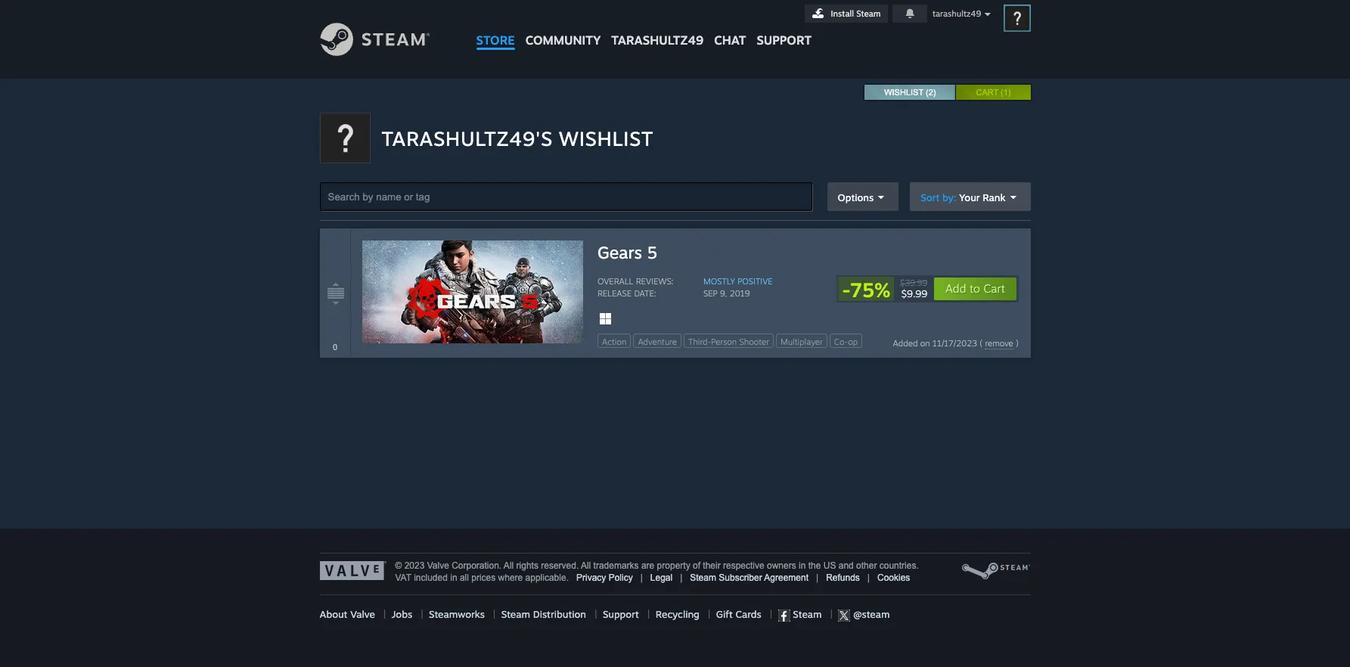 Task type: describe. For each thing, give the bounding box(es) containing it.
tarashultz49's wishlist
[[382, 126, 654, 151]]

2 valve software image from the left
[[961, 561, 1031, 581]]

1 valve software image from the left
[[320, 561, 386, 580]]

wishlist
[[884, 88, 923, 97]]

1 vertical spatial in
[[450, 573, 457, 583]]

co-
[[834, 337, 848, 347]]

subscriber
[[719, 573, 762, 583]]

about
[[320, 608, 347, 620]]

1 vertical spatial tarashultz49
[[611, 33, 704, 48]]

us
[[823, 560, 836, 571]]

0 vertical spatial cart
[[976, 88, 998, 97]]

your
[[959, 191, 980, 203]]

recycling
[[656, 608, 700, 620]]

install steam link
[[804, 5, 888, 23]]

steam inside steam link
[[790, 608, 822, 620]]

support
[[757, 33, 812, 48]]

| left the gift
[[708, 608, 710, 620]]

mostly
[[703, 276, 735, 287]]

legal
[[650, 573, 673, 583]]

remove
[[985, 338, 1013, 349]]

| right support link
[[647, 608, 650, 620]]

co-op
[[834, 337, 857, 347]]

| right steamworks
[[493, 608, 496, 620]]

| down property
[[680, 573, 682, 583]]

jobs
[[392, 608, 412, 620]]

privacy
[[576, 573, 606, 583]]

privacy policy link
[[576, 573, 633, 583]]

steam subscriber agreement link
[[690, 573, 809, 583]]

to
[[969, 281, 980, 296]]

2 all from the left
[[581, 560, 591, 571]]

| down the
[[816, 573, 818, 583]]

shooter
[[739, 337, 769, 347]]

refunds link
[[826, 573, 860, 583]]

release
[[597, 288, 631, 299]]

steam inside install steam link
[[856, 8, 881, 19]]

2
[[929, 88, 933, 97]]

reviews:
[[635, 276, 673, 287]]

( for 2
[[926, 88, 929, 97]]

by:
[[942, 191, 956, 203]]

) for 1
[[1008, 88, 1011, 97]]

cart         ( 1 )
[[976, 88, 1011, 97]]

support link
[[603, 608, 639, 620]]

person
[[711, 337, 736, 347]]

sep 9, 2019
[[703, 288, 749, 299]]

1 vertical spatial cart
[[983, 281, 1005, 296]]

property
[[657, 560, 690, 571]]

trademarks
[[593, 560, 639, 571]]

agreement
[[764, 573, 809, 583]]

©
[[395, 560, 402, 571]]

0 vertical spatial tarashultz49
[[932, 8, 981, 19]]

1 all from the left
[[504, 560, 514, 571]]

wishlist                 ( 2 )
[[884, 88, 936, 97]]

added on 11/17/2023 ( remove )
[[892, 338, 1018, 349]]

add to cart
[[945, 281, 1005, 296]]

chat
[[714, 33, 746, 48]]

1
[[1003, 88, 1008, 97]]

date:
[[634, 288, 656, 299]]

| left "jobs" link
[[383, 608, 386, 620]]

community link
[[520, 0, 606, 55]]

and
[[839, 560, 854, 571]]

sort
[[921, 191, 940, 203]]

the
[[808, 560, 821, 571]]

© 2023 valve corporation.  all rights reserved.  all trademarks are property of their respective owners in the us and other countries. vat included in all prices where applicable. privacy policy | legal | steam subscriber agreement | refunds | cookies
[[395, 560, 919, 583]]

2023
[[404, 560, 425, 571]]

) for 2
[[933, 88, 936, 97]]

positive
[[737, 276, 772, 287]]

install steam
[[831, 8, 881, 19]]

$9.99
[[901, 287, 927, 300]]

gears 5
[[597, 242, 657, 262]]

0 horizontal spatial valve
[[350, 608, 375, 620]]

wishlist
[[559, 126, 654, 151]]

countries.
[[879, 560, 919, 571]]

| down refunds link
[[822, 608, 838, 620]]

chat link
[[709, 0, 751, 51]]

@steam
[[850, 608, 890, 620]]

| right jobs
[[421, 608, 423, 620]]

add
[[945, 281, 966, 296]]

add to cart link
[[933, 277, 1017, 301]]

refunds
[[826, 573, 860, 583]]

support link
[[751, 0, 817, 51]]

corporation.
[[452, 560, 502, 571]]



Task type: locate. For each thing, give the bounding box(es) containing it.
0 horizontal spatial all
[[504, 560, 514, 571]]

recycling link
[[656, 608, 700, 620]]

legal link
[[650, 573, 673, 583]]

1 horizontal spatial (
[[979, 338, 982, 349]]

tarashultz49's
[[382, 126, 553, 151]]

| down are
[[640, 573, 643, 583]]

sep
[[703, 288, 717, 299]]

2019
[[729, 288, 749, 299]]

where
[[498, 573, 523, 583]]

5
[[646, 242, 657, 262]]

valve up included
[[427, 560, 449, 571]]

their
[[703, 560, 721, 571]]

sort by: your rank
[[921, 191, 1006, 203]]

distribution
[[533, 608, 586, 620]]

1 horizontal spatial in
[[799, 560, 806, 571]]

jobs link
[[392, 608, 412, 620]]

reserved.
[[541, 560, 579, 571]]

$39.99 $9.99
[[900, 278, 927, 300]]

0 vertical spatial valve
[[427, 560, 449, 571]]

store
[[476, 33, 515, 48]]

action
[[602, 337, 626, 347]]

respective
[[723, 560, 764, 571]]

install
[[831, 8, 854, 19]]

2 horizontal spatial )
[[1015, 338, 1018, 349]]

0 vertical spatial in
[[799, 560, 806, 571]]

adventure
[[638, 337, 677, 347]]

11/17/2023
[[932, 338, 977, 349]]

@steam link
[[838, 608, 890, 622]]

on
[[920, 338, 930, 349]]

steam down the where
[[501, 608, 530, 620]]

community
[[525, 33, 601, 48]]

owners
[[767, 560, 796, 571]]

of
[[693, 560, 700, 571]]

valve
[[427, 560, 449, 571], [350, 608, 375, 620]]

valve software image
[[320, 561, 386, 580], [961, 561, 1031, 581]]

0 horizontal spatial in
[[450, 573, 457, 583]]

steamworks
[[429, 608, 485, 620]]

are
[[641, 560, 654, 571]]

steam link
[[778, 608, 822, 622]]

valve inside © 2023 valve corporation.  all rights reserved.  all trademarks are property of their respective owners in the us and other countries. vat included in all prices where applicable. privacy policy | legal | steam subscriber agreement | refunds | cookies
[[427, 560, 449, 571]]

9,
[[720, 288, 727, 299]]

cookies
[[877, 573, 910, 583]]

in left all
[[450, 573, 457, 583]]

about valve | jobs | steamworks | steam distribution | support | recycling | gift cards |
[[320, 608, 778, 620]]

gift cards link
[[716, 608, 761, 620]]

vat
[[395, 573, 411, 583]]

overall
[[597, 276, 633, 287]]

Search by name or tag text field
[[320, 182, 812, 211]]

valve right about
[[350, 608, 375, 620]]

-
[[842, 278, 850, 302]]

tarashultz49 link
[[606, 0, 709, 55]]

added
[[892, 338, 917, 349]]

steam down agreement
[[790, 608, 822, 620]]

)
[[933, 88, 936, 97], [1008, 88, 1011, 97], [1015, 338, 1018, 349]]

1 horizontal spatial tarashultz49
[[932, 8, 981, 19]]

1 vertical spatial valve
[[350, 608, 375, 620]]

| left support link
[[595, 608, 597, 620]]

75%
[[850, 278, 890, 302]]

op
[[848, 337, 857, 347]]

gears
[[597, 242, 642, 262]]

options
[[838, 191, 874, 203]]

support
[[603, 608, 639, 620]]

cart left 1 on the top
[[976, 88, 998, 97]]

1 horizontal spatial valve software image
[[961, 561, 1031, 581]]

applicable.
[[525, 573, 569, 583]]

tarashultz49
[[932, 8, 981, 19], [611, 33, 704, 48]]

multiplayer
[[780, 337, 822, 347]]

cookies link
[[877, 573, 910, 583]]

| right cards
[[770, 608, 772, 620]]

None text field
[[323, 340, 346, 354]]

2 horizontal spatial (
[[1001, 88, 1003, 97]]

| down other
[[867, 573, 870, 583]]

cart right to
[[983, 281, 1005, 296]]

0 horizontal spatial tarashultz49
[[611, 33, 704, 48]]

1 horizontal spatial )
[[1008, 88, 1011, 97]]

included
[[414, 573, 448, 583]]

all up the where
[[504, 560, 514, 571]]

( right wishlist
[[926, 88, 929, 97]]

steam down of
[[690, 573, 716, 583]]

1 horizontal spatial all
[[581, 560, 591, 571]]

all
[[460, 573, 469, 583]]

cards
[[736, 608, 761, 620]]

third-person shooter
[[688, 337, 769, 347]]

rights
[[516, 560, 538, 571]]

third-
[[688, 337, 711, 347]]

all up privacy
[[581, 560, 591, 571]]

policy
[[609, 573, 633, 583]]

rank
[[983, 191, 1006, 203]]

( left remove
[[979, 338, 982, 349]]

0 horizontal spatial valve software image
[[320, 561, 386, 580]]

prices
[[471, 573, 496, 583]]

(
[[926, 88, 929, 97], [1001, 88, 1003, 97], [979, 338, 982, 349]]

-75%
[[842, 278, 890, 302]]

cart
[[976, 88, 998, 97], [983, 281, 1005, 296]]

steam inside © 2023 valve corporation.  all rights reserved.  all trademarks are property of their respective owners in the us and other countries. vat included in all prices where applicable. privacy policy | legal | steam subscriber agreement | refunds | cookies
[[690, 573, 716, 583]]

overall reviews:
[[597, 276, 673, 287]]

( right 2 at the right top of the page
[[1001, 88, 1003, 97]]

other
[[856, 560, 877, 571]]

$39.99
[[900, 278, 927, 288]]

store link
[[471, 0, 520, 55]]

gift
[[716, 608, 733, 620]]

0 horizontal spatial )
[[933, 88, 936, 97]]

0 horizontal spatial (
[[926, 88, 929, 97]]

( for 1
[[1001, 88, 1003, 97]]

gears 5 link
[[597, 241, 1018, 264]]

steam right install
[[856, 8, 881, 19]]

|
[[640, 573, 643, 583], [680, 573, 682, 583], [816, 573, 818, 583], [867, 573, 870, 583], [383, 608, 386, 620], [421, 608, 423, 620], [493, 608, 496, 620], [595, 608, 597, 620], [647, 608, 650, 620], [708, 608, 710, 620], [770, 608, 772, 620], [822, 608, 838, 620]]

mostly positive release date:
[[597, 276, 772, 299]]

1 horizontal spatial valve
[[427, 560, 449, 571]]

steam distribution link
[[501, 608, 586, 620]]

in left the
[[799, 560, 806, 571]]



Task type: vqa. For each thing, say whether or not it's contained in the screenshot.
Sort
yes



